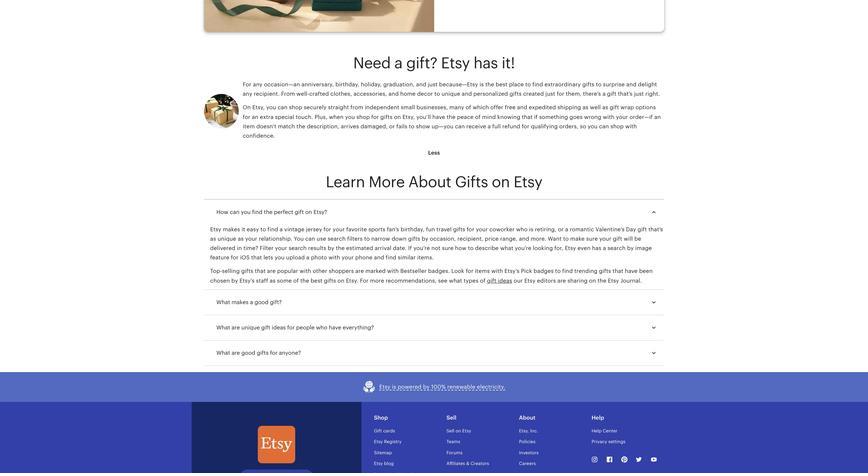 Task type: describe. For each thing, give the bounding box(es) containing it.
travel
[[437, 226, 452, 233]]

occasion—an
[[264, 81, 300, 88]]

selling
[[222, 268, 240, 274]]

unique inside the etsy makes it easy to find a vintage jersey for your favorite sports fan's birthday, fun travel gifts for your coworker who is retiring, or a romantic valentine's day gift that's as unique as your relationship.  you can use search filters to narrow down gifts by occasion, recipient, price range, and more. want to make sure your gift will be delivered in time? filter your search results by the estimated arrival date. if you're not sure how to describe what you're looking for, etsy even has a search by image feature for ios that lets you upload a photo with your phone and find similar items.
[[218, 235, 237, 242]]

recipient,
[[458, 235, 484, 242]]

with right marked
[[388, 268, 399, 274]]

with right wrong
[[603, 114, 615, 120]]

gift? inside dropdown button
[[270, 299, 282, 305]]

etsy blog link
[[374, 461, 394, 466]]

gift ideas our etsy editors are sharing on the etsy journal.
[[488, 277, 643, 284]]

gift inside what are unique gift ideas for people who have everything? dropdown button
[[261, 324, 271, 331]]

renewable
[[448, 384, 476, 390]]

gifts down ios
[[242, 268, 254, 274]]

editors
[[538, 277, 556, 284]]

ios
[[240, 254, 250, 261]]

expedited
[[529, 104, 557, 111]]

estimated
[[347, 245, 374, 251]]

of right some
[[294, 277, 299, 284]]

by inside the top-selling gifts that are popular with other shoppers are marked with bestseller badges. look for items with etsy's pick badges to find trending gifts that have been chosen by etsy's staff as some of the best gifts on etsy. for more recommendations, see what types of
[[232, 277, 238, 284]]

goes
[[570, 114, 583, 120]]

see
[[439, 277, 448, 284]]

affiliates & creators link
[[447, 461, 490, 466]]

some
[[277, 277, 292, 284]]

the right sharing
[[598, 277, 607, 284]]

0 horizontal spatial about
[[409, 173, 452, 191]]

arrival
[[375, 245, 392, 251]]

what for what are unique gift ideas for people who have everything?
[[217, 324, 230, 331]]

to up there's
[[597, 81, 602, 88]]

bestseller
[[401, 268, 427, 274]]

2 horizontal spatial just
[[635, 91, 645, 97]]

that inside the etsy makes it easy to find a vintage jersey for your favorite sports fan's birthday, fun travel gifts for your coworker who is retiring, or a romantic valentine's day gift that's as unique as your relationship.  you can use search filters to narrow down gifts by occasion, recipient, price range, and more. want to make sure your gift will be delivered in time? filter your search results by the estimated arrival date. if you're not sure how to describe what you're looking for, etsy even has a search by image feature for ios that lets you upload a photo with your phone and find similar items.
[[251, 254, 262, 261]]

gifts up there's
[[583, 81, 595, 88]]

you up extra
[[267, 104, 276, 111]]

birthday, inside for any occasion—an anniversary, birthday, holiday, graduation, and just because—etsy is the best place to find extraordinary gifts to surprise and delight any recipient. from well-crafted clothes, accessories, and home decor to unique and personalized gifts created just for them, there's a gift that's just right.
[[336, 81, 360, 88]]

registry
[[384, 439, 402, 444]]

cards
[[384, 428, 395, 433]]

pick
[[522, 268, 533, 274]]

0 vertical spatial has
[[474, 54, 498, 72]]

there's
[[584, 91, 602, 97]]

from
[[351, 104, 364, 111]]

makes for what
[[232, 299, 249, 305]]

holiday,
[[361, 81, 382, 88]]

to right easy
[[261, 226, 266, 233]]

who inside the etsy makes it easy to find a vintage jersey for your favorite sports fan's birthday, fun travel gifts for your coworker who is retiring, or a romantic valentine's day gift that's as unique as your relationship.  you can use search filters to narrow down gifts by occasion, recipient, price range, and more. want to make sure your gift will be delivered in time? filter your search results by the estimated arrival date. if you're not sure how to describe what you're looking for, etsy even has a search by image feature for ios that lets you upload a photo with your phone and find similar items.
[[517, 226, 528, 233]]

as left well in the right top of the page
[[583, 104, 589, 111]]

gifts inside dropdown button
[[257, 350, 269, 356]]

for any occasion—an anniversary, birthday, holiday, graduation, and just because—etsy is the best place to find extraordinary gifts to surprise and delight any recipient. from well-crafted clothes, accessories, and home decor to unique and personalized gifts created just for them, there's a gift that's just right.
[[243, 81, 661, 97]]

you inside the etsy makes it easy to find a vintage jersey for your favorite sports fan's birthday, fun travel gifts for your coworker who is retiring, or a romantic valentine's day gift that's as unique as your relationship.  you can use search filters to narrow down gifts by occasion, recipient, price range, and more. want to make sure your gift will be delivered in time? filter your search results by the estimated arrival date. if you're not sure how to describe what you're looking for, etsy even has a search by image feature for ios that lets you upload a photo with your phone and find similar items.
[[275, 254, 285, 261]]

or inside the on etsy, you can shop securely straight from independent small businesses, many of which offer free and expedited shipping as well as gift wrap options for an extra special touch. plus, when you shop for gifts on etsy, you'll have the peace of mind knowing that if something goes wrong with your order—if an item doesn't match the description, arrives damaged, or fails to show up—you can receive a full refund for qualifying orders, so you can shop with confidence.
[[390, 123, 395, 130]]

to inside the on etsy, you can shop securely straight from independent small businesses, many of which offer free and expedited shipping as well as gift wrap options for an extra special touch. plus, when you shop for gifts on etsy, you'll have the peace of mind knowing that if something goes wrong with your order—if an item doesn't match the description, arrives damaged, or fails to show up—you can receive a full refund for qualifying orders, so you can shop with confidence.
[[409, 123, 415, 130]]

gift inside how can you find the perfect gift on etsy? dropdown button
[[295, 209, 304, 215]]

and left delight
[[627, 81, 637, 88]]

recommendations,
[[386, 277, 437, 284]]

match
[[278, 123, 295, 130]]

what are unique gift ideas for people who have everything? button
[[210, 319, 665, 336]]

as up in
[[238, 235, 244, 242]]

find inside the top-selling gifts that are popular with other shoppers are marked with bestseller badges. look for items with etsy's pick badges to find trending gifts that have been chosen by etsy's staff as some of the best gifts on etsy. for more recommendations, see what types of
[[563, 268, 573, 274]]

is inside the etsy makes it easy to find a vintage jersey for your favorite sports fan's birthday, fun travel gifts for your coworker who is retiring, or a romantic valentine's day gift that's as unique as your relationship.  you can use search filters to narrow down gifts by occasion, recipient, price range, and more. want to make sure your gift will be delivered in time? filter your search results by the estimated arrival date. if you're not sure how to describe what you're looking for, etsy even has a search by image feature for ios that lets you upload a photo with your phone and find similar items.
[[530, 226, 534, 233]]

types
[[464, 277, 479, 284]]

on inside the on etsy, you can shop securely straight from independent small businesses, many of which offer free and expedited shipping as well as gift wrap options for an extra special touch. plus, when you shop for gifts on etsy, you'll have the peace of mind knowing that if something goes wrong with your order—if an item doesn't match the description, arrives damaged, or fails to show up—you can receive a full refund for qualifying orders, so you can shop with confidence.
[[394, 114, 401, 120]]

on
[[243, 104, 251, 111]]

has inside the etsy makes it easy to find a vintage jersey for your favorite sports fan's birthday, fun travel gifts for your coworker who is retiring, or a romantic valentine's day gift that's as unique as your relationship.  you can use search filters to narrow down gifts by occasion, recipient, price range, and more. want to make sure your gift will be delivered in time? filter your search results by the estimated arrival date. if you're not sure how to describe what you're looking for, etsy even has a search by image feature for ios that lets you upload a photo with your phone and find similar items.
[[593, 245, 602, 251]]

0 vertical spatial any
[[253, 81, 263, 88]]

1 vertical spatial sure
[[442, 245, 454, 251]]

easy
[[247, 226, 259, 233]]

extraordinary
[[545, 81, 581, 88]]

have inside the top-selling gifts that are popular with other shoppers are marked with bestseller badges. look for items with etsy's pick badges to find trending gifts that have been chosen by etsy's staff as some of the best gifts on etsy. for more recommendations, see what types of
[[625, 268, 638, 274]]

order—if
[[630, 114, 653, 120]]

2 you're from the left
[[515, 245, 532, 251]]

knowing
[[498, 114, 521, 120]]

home
[[401, 91, 416, 97]]

of down items
[[480, 277, 486, 284]]

for up the use
[[324, 226, 332, 233]]

something
[[540, 114, 569, 120]]

as inside the top-selling gifts that are popular with other shoppers are marked with bestseller badges. look for items with etsy's pick badges to find trending gifts that have been chosen by etsy's staff as some of the best gifts on etsy. for more recommendations, see what types of
[[270, 277, 276, 284]]

narrow
[[372, 235, 390, 242]]

and down graduation,
[[389, 91, 399, 97]]

as right well in the right top of the page
[[603, 104, 609, 111]]

shop
[[374, 414, 388, 421]]

a inside dropdown button
[[250, 299, 253, 305]]

gifts down other
[[324, 277, 336, 284]]

find inside for any occasion—an anniversary, birthday, holiday, graduation, and just because—etsy is the best place to find extraordinary gifts to surprise and delight any recipient. from well-crafted clothes, accessories, and home decor to unique and personalized gifts created just for them, there's a gift that's just right.
[[533, 81, 544, 88]]

etsy blog
[[374, 461, 394, 466]]

filter
[[260, 245, 274, 251]]

learn more about gifts on etsy
[[326, 173, 543, 191]]

upload
[[286, 254, 305, 261]]

makes for etsy
[[223, 226, 240, 233]]

etsy.
[[346, 277, 359, 284]]

badges.
[[429, 268, 450, 274]]

center
[[603, 428, 618, 433]]

gifts up recipient,
[[454, 226, 466, 233]]

can up special
[[278, 104, 288, 111]]

gifts
[[455, 173, 489, 191]]

jersey
[[306, 226, 322, 233]]

by right results
[[328, 245, 335, 251]]

them,
[[566, 91, 582, 97]]

gifts up if
[[409, 235, 421, 242]]

best inside the top-selling gifts that are popular with other shoppers are marked with bestseller badges. look for items with etsy's pick badges to find trending gifts that have been chosen by etsy's staff as some of the best gifts on etsy. for more recommendations, see what types of
[[311, 277, 323, 284]]

gifts down place
[[510, 91, 522, 97]]

0 horizontal spatial just
[[428, 81, 438, 88]]

can down peace
[[455, 123, 465, 130]]

can inside how can you find the perfect gift on etsy? dropdown button
[[230, 209, 240, 215]]

for down on
[[243, 114, 251, 120]]

been
[[640, 268, 653, 274]]

1 horizontal spatial about
[[520, 414, 536, 421]]

&
[[467, 461, 470, 466]]

everything?
[[343, 324, 374, 331]]

for inside what are unique gift ideas for people who have everything? dropdown button
[[288, 324, 295, 331]]

what inside the etsy makes it easy to find a vintage jersey for your favorite sports fan's birthday, fun travel gifts for your coworker who is retiring, or a romantic valentine's day gift that's as unique as your relationship.  you can use search filters to narrow down gifts by occasion, recipient, price range, and more. want to make sure your gift will be delivered in time? filter your search results by the estimated arrival date. if you're not sure how to describe what you're looking for, etsy even has a search by image feature for ios that lets you upload a photo with your phone and find similar items.
[[501, 245, 514, 251]]

from
[[281, 91, 295, 97]]

of up receive
[[476, 114, 481, 120]]

not
[[432, 245, 441, 251]]

on up teams
[[456, 428, 462, 433]]

relationship.
[[259, 235, 293, 242]]

with down order—if
[[626, 123, 638, 130]]

and down 'arrival'
[[374, 254, 385, 261]]

privacy
[[592, 439, 608, 444]]

many
[[450, 104, 465, 111]]

your up the time?
[[245, 235, 258, 242]]

a inside for any occasion—an anniversary, birthday, holiday, graduation, and just because—etsy is the best place to find extraordinary gifts to surprise and delight any recipient. from well-crafted clothes, accessories, and home decor to unique and personalized gifts created just for them, there's a gift that's just right.
[[603, 91, 606, 97]]

find inside dropdown button
[[252, 209, 263, 215]]

confidence.
[[243, 133, 275, 139]]

the inside the etsy makes it easy to find a vintage jersey for your favorite sports fan's birthday, fun travel gifts for your coworker who is retiring, or a romantic valentine's day gift that's as unique as your relationship.  you can use search filters to narrow down gifts by occasion, recipient, price range, and more. want to make sure your gift will be delivered in time? filter your search results by the estimated arrival date. if you're not sure how to describe what you're looking for, etsy even has a search by image feature for ios that lets you upload a photo with your phone and find similar items.
[[336, 245, 345, 251]]

full
[[493, 123, 501, 130]]

romantic
[[570, 226, 595, 233]]

2 horizontal spatial shop
[[611, 123, 624, 130]]

item
[[243, 123, 255, 130]]

blog
[[384, 461, 394, 466]]

learn more about gifts on etsy tab panel
[[204, 200, 665, 366]]

what are good gifts for anyone? button
[[210, 345, 665, 361]]

with left other
[[300, 268, 312, 274]]

date.
[[393, 245, 407, 251]]

your up price
[[476, 226, 488, 233]]

can down wrong
[[600, 123, 610, 130]]

gift down items
[[488, 277, 497, 284]]

if
[[535, 114, 538, 120]]

right.
[[646, 91, 661, 97]]

trending
[[575, 268, 598, 274]]

1 vertical spatial shop
[[357, 114, 370, 120]]

for right refund
[[522, 123, 530, 130]]

as up delivered
[[210, 235, 216, 242]]

with up gift ideas link
[[492, 268, 503, 274]]

that up staff
[[255, 268, 266, 274]]

orders,
[[560, 123, 579, 130]]

on right gifts
[[492, 173, 510, 191]]

see the top unique gift picks image
[[204, 0, 434, 32]]

fun
[[426, 226, 435, 233]]

sell for sell on etsy
[[447, 428, 455, 433]]

to right decor
[[435, 91, 440, 97]]

retiring,
[[535, 226, 557, 233]]

who inside what are unique gift ideas for people who have everything? dropdown button
[[316, 324, 328, 331]]

and inside the on etsy, you can shop securely straight from independent small businesses, many of which offer free and expedited shipping as well as gift wrap options for an extra special touch. plus, when you shop for gifts on etsy, you'll have the peace of mind knowing that if something goes wrong with your order—if an item doesn't match the description, arrives damaged, or fails to show up—you can receive a full refund for qualifying orders, so you can shop with confidence.
[[518, 104, 528, 111]]

sitemap
[[374, 450, 392, 455]]

etsy is powered by 100% renewable electricity. button
[[363, 380, 506, 394]]

less
[[429, 150, 440, 156]]

that inside the on etsy, you can shop securely straight from independent small businesses, many of which offer free and expedited shipping as well as gift wrap options for an extra special touch. plus, when you shop for gifts on etsy, you'll have the peace of mind knowing that if something goes wrong with your order—if an item doesn't match the description, arrives damaged, or fails to show up—you can receive a full refund for qualifying orders, so you can shop with confidence.
[[522, 114, 533, 120]]

your down relationship.
[[275, 245, 287, 251]]

what makes a good gift?
[[217, 299, 282, 305]]

items
[[475, 268, 490, 274]]

creators
[[471, 461, 490, 466]]

by down 'fun' at the top of page
[[422, 235, 429, 242]]

you down wrong
[[588, 123, 598, 130]]

recipient.
[[254, 91, 280, 97]]

etsy, inc.
[[520, 428, 539, 433]]

you up arrives
[[345, 114, 355, 120]]

mind
[[483, 114, 496, 120]]

it
[[242, 226, 245, 233]]

1 horizontal spatial sure
[[587, 235, 598, 242]]

the down touch.
[[297, 123, 306, 130]]

plus,
[[315, 114, 328, 120]]

and up decor
[[417, 81, 427, 88]]

by down 'will'
[[628, 245, 634, 251]]

on down trending
[[590, 277, 597, 284]]

for up recipient,
[[467, 226, 475, 233]]

offer
[[491, 104, 504, 111]]



Task type: vqa. For each thing, say whether or not it's contained in the screenshot.
the top the For
yes



Task type: locate. For each thing, give the bounding box(es) containing it.
0 vertical spatial about
[[409, 173, 452, 191]]

by left the 100%
[[423, 384, 430, 390]]

your up shoppers
[[342, 254, 354, 261]]

1 vertical spatial best
[[311, 277, 323, 284]]

description,
[[307, 123, 340, 130]]

0 vertical spatial shop
[[289, 104, 303, 111]]

1 horizontal spatial has
[[593, 245, 602, 251]]

0 vertical spatial what
[[217, 299, 230, 305]]

2 horizontal spatial is
[[530, 226, 534, 233]]

arrives
[[341, 123, 359, 130]]

privacy settings link
[[592, 439, 626, 444]]

1 vertical spatial birthday,
[[401, 226, 425, 233]]

unique down what makes a good gift?
[[242, 324, 260, 331]]

that up the journal. at the right of page
[[613, 268, 624, 274]]

on inside the top-selling gifts that are popular with other shoppers are marked with bestseller badges. look for items with etsy's pick badges to find trending gifts that have been chosen by etsy's staff as some of the best gifts on etsy. for more recommendations, see what types of
[[338, 277, 345, 284]]

0 horizontal spatial best
[[311, 277, 323, 284]]

search down you
[[289, 245, 307, 251]]

teams
[[447, 439, 461, 444]]

unique up delivered
[[218, 235, 237, 242]]

0 horizontal spatial has
[[474, 54, 498, 72]]

2 vertical spatial is
[[392, 384, 397, 390]]

for,
[[555, 245, 564, 251]]

have up the journal. at the right of page
[[625, 268, 638, 274]]

2 horizontal spatial etsy,
[[520, 428, 529, 433]]

shop up touch.
[[289, 104, 303, 111]]

gift cards
[[374, 428, 395, 433]]

ideas inside dropdown button
[[272, 324, 286, 331]]

help center
[[592, 428, 618, 433]]

for
[[243, 81, 252, 88], [360, 277, 369, 284]]

unique inside for any occasion—an anniversary, birthday, holiday, graduation, and just because—etsy is the best place to find extraordinary gifts to surprise and delight any recipient. from well-crafted clothes, accessories, and home decor to unique and personalized gifts created just for them, there's a gift that's just right.
[[442, 91, 461, 97]]

1 an from the left
[[252, 114, 259, 120]]

for up damaged,
[[372, 114, 379, 120]]

who up range,
[[517, 226, 528, 233]]

is inside for any occasion—an anniversary, birthday, holiday, graduation, and just because—etsy is the best place to find extraordinary gifts to surprise and delight any recipient. from well-crafted clothes, accessories, and home decor to unique and personalized gifts created just for them, there's a gift that's just right.
[[480, 81, 484, 88]]

1 horizontal spatial have
[[433, 114, 446, 120]]

your inside the on etsy, you can shop securely straight from independent small businesses, many of which offer free and expedited shipping as well as gift wrap options for an extra special touch. plus, when you shop for gifts on etsy, you'll have the peace of mind knowing that if something goes wrong with your order—if an item doesn't match the description, arrives damaged, or fails to show up—you can receive a full refund for qualifying orders, so you can shop with confidence.
[[617, 114, 629, 120]]

the left estimated
[[336, 245, 345, 251]]

gift ideas link
[[488, 277, 513, 284]]

0 horizontal spatial or
[[390, 123, 395, 130]]

find up relationship.
[[268, 226, 278, 233]]

ideas left people
[[272, 324, 286, 331]]

0 vertical spatial is
[[480, 81, 484, 88]]

and left the more.
[[520, 235, 530, 242]]

etsy
[[441, 54, 470, 72], [514, 173, 543, 191], [210, 226, 222, 233], [565, 245, 577, 251], [525, 277, 536, 284], [608, 277, 620, 284], [380, 384, 391, 390], [463, 428, 472, 433], [374, 439, 383, 444], [374, 461, 383, 466]]

gift cards link
[[374, 428, 395, 433]]

coworker
[[490, 226, 515, 233]]

1 horizontal spatial for
[[360, 277, 369, 284]]

what down range,
[[501, 245, 514, 251]]

birthday, inside the etsy makes it easy to find a vintage jersey for your favorite sports fan's birthday, fun travel gifts for your coworker who is retiring, or a romantic valentine's day gift that's as unique as your relationship.  you can use search filters to narrow down gifts by occasion, recipient, price range, and more. want to make sure your gift will be delivered in time? filter your search results by the estimated arrival date. if you're not sure how to describe what you're looking for, etsy even has a search by image feature for ios that lets you upload a photo with your phone and find similar items.
[[401, 226, 425, 233]]

etsy, down 'small' on the left top of the page
[[403, 114, 415, 120]]

if
[[409, 245, 412, 251]]

gift left wrap
[[610, 104, 620, 111]]

sell for sell
[[447, 414, 457, 421]]

on left "etsy?"
[[306, 209, 312, 215]]

for left anyone?
[[270, 350, 278, 356]]

0 horizontal spatial search
[[289, 245, 307, 251]]

day
[[627, 226, 637, 233]]

0 vertical spatial best
[[496, 81, 508, 88]]

your
[[617, 114, 629, 120], [333, 226, 345, 233], [476, 226, 488, 233], [245, 235, 258, 242], [600, 235, 612, 242], [275, 245, 287, 251], [342, 254, 354, 261]]

you up it
[[241, 209, 251, 215]]

1 help from the top
[[592, 414, 605, 421]]

the inside the top-selling gifts that are popular with other shoppers are marked with bestseller badges. look for items with etsy's pick badges to find trending gifts that have been chosen by etsy's staff as some of the best gifts on etsy. for more recommendations, see what types of
[[301, 277, 309, 284]]

for left ios
[[231, 254, 239, 261]]

have inside the on etsy, you can shop securely straight from independent small businesses, many of which offer free and expedited shipping as well as gift wrap options for an extra special touch. plus, when you shop for gifts on etsy, you'll have the peace of mind knowing that if something goes wrong with your order—if an item doesn't match the description, arrives damaged, or fails to show up—you can receive a full refund for qualifying orders, so you can shop with confidence.
[[433, 114, 446, 120]]

when
[[329, 114, 344, 120]]

what are unique gift ideas for people who have everything?
[[217, 324, 374, 331]]

2 vertical spatial etsy,
[[520, 428, 529, 433]]

powered
[[398, 384, 422, 390]]

1 horizontal spatial ideas
[[498, 277, 513, 284]]

describe
[[476, 245, 499, 251]]

what down look
[[449, 277, 463, 284]]

1 vertical spatial ideas
[[272, 324, 286, 331]]

gift up 'what are good gifts for anyone?'
[[261, 324, 271, 331]]

you're
[[414, 245, 430, 251], [515, 245, 532, 251]]

more
[[370, 277, 385, 284]]

1 vertical spatial makes
[[232, 299, 249, 305]]

birthday, up down
[[401, 226, 425, 233]]

1 vertical spatial gift?
[[270, 299, 282, 305]]

more.
[[531, 235, 547, 242]]

journal.
[[621, 277, 643, 284]]

sure down the occasion,
[[442, 245, 454, 251]]

best inside for any occasion—an anniversary, birthday, holiday, graduation, and just because—etsy is the best place to find extraordinary gifts to surprise and delight any recipient. from well-crafted clothes, accessories, and home decor to unique and personalized gifts created just for them, there's a gift that's just right.
[[496, 81, 508, 88]]

looking
[[533, 245, 553, 251]]

help up "help center"
[[592, 414, 605, 421]]

1 horizontal spatial just
[[546, 91, 556, 97]]

1 vertical spatial have
[[625, 268, 638, 274]]

0 horizontal spatial what
[[449, 277, 463, 284]]

etsy registry link
[[374, 439, 402, 444]]

0 vertical spatial etsy,
[[253, 104, 265, 111]]

2 an from the left
[[655, 114, 662, 120]]

0 horizontal spatial sure
[[442, 245, 454, 251]]

any up recipient.
[[253, 81, 263, 88]]

gift? down some
[[270, 299, 282, 305]]

up—you
[[432, 123, 454, 130]]

that down the time?
[[251, 254, 262, 261]]

1 vertical spatial for
[[360, 277, 369, 284]]

1 vertical spatial etsy,
[[403, 114, 415, 120]]

3 what from the top
[[217, 350, 230, 356]]

filters
[[348, 235, 363, 242]]

or
[[390, 123, 395, 130], [559, 226, 564, 233]]

1 horizontal spatial best
[[496, 81, 508, 88]]

about up etsy, inc. link
[[520, 414, 536, 421]]

1 horizontal spatial any
[[253, 81, 263, 88]]

1 horizontal spatial etsy's
[[505, 268, 520, 274]]

makes left it
[[223, 226, 240, 233]]

1 horizontal spatial gift?
[[407, 54, 438, 72]]

1 horizontal spatial search
[[328, 235, 346, 242]]

etsy,
[[253, 104, 265, 111], [403, 114, 415, 120], [520, 428, 529, 433]]

help up privacy
[[592, 428, 602, 433]]

find
[[533, 81, 544, 88], [252, 209, 263, 215], [268, 226, 278, 233], [386, 254, 397, 261], [563, 268, 573, 274]]

0 horizontal spatial any
[[243, 91, 253, 97]]

free
[[505, 104, 516, 111]]

1 vertical spatial what
[[449, 277, 463, 284]]

2 horizontal spatial have
[[625, 268, 638, 274]]

2 vertical spatial what
[[217, 350, 230, 356]]

more
[[369, 173, 405, 191]]

1 horizontal spatial shop
[[357, 114, 370, 120]]

will
[[624, 235, 634, 242]]

personalized
[[474, 91, 509, 97]]

to right the 'want'
[[564, 235, 569, 242]]

affiliates & creators
[[447, 461, 490, 466]]

wrap
[[621, 104, 635, 111]]

delivered
[[210, 245, 236, 251]]

on
[[394, 114, 401, 120], [492, 173, 510, 191], [306, 209, 312, 215], [338, 277, 345, 284], [590, 277, 597, 284], [456, 428, 462, 433]]

0 vertical spatial sure
[[587, 235, 598, 242]]

search right the use
[[328, 235, 346, 242]]

of up peace
[[466, 104, 472, 111]]

your down valentine's
[[600, 235, 612, 242]]

gifts down the independent
[[381, 114, 393, 120]]

by
[[422, 235, 429, 242], [328, 245, 335, 251], [628, 245, 634, 251], [232, 277, 238, 284], [423, 384, 430, 390]]

you're up items.
[[414, 245, 430, 251]]

to down recipient,
[[468, 245, 474, 251]]

1 vertical spatial good
[[242, 350, 256, 356]]

wrong
[[585, 114, 602, 120]]

what makes a good gift? button
[[210, 294, 665, 311]]

gift
[[374, 428, 382, 433]]

makes inside the etsy makes it easy to find a vintage jersey for your favorite sports fan's birthday, fun travel gifts for your coworker who is retiring, or a romantic valentine's day gift that's as unique as your relationship.  you can use search filters to narrow down gifts by occasion, recipient, price range, and more. want to make sure your gift will be delivered in time? filter your search results by the estimated arrival date. if you're not sure how to describe what you're looking for, etsy even has a search by image feature for ios that lets you upload a photo with your phone and find similar items.
[[223, 226, 240, 233]]

2 vertical spatial shop
[[611, 123, 624, 130]]

gift right 'perfect'
[[295, 209, 304, 215]]

you're down range,
[[515, 245, 532, 251]]

the down many
[[447, 114, 456, 120]]

that left if
[[522, 114, 533, 120]]

1 what from the top
[[217, 299, 230, 305]]

0 horizontal spatial ideas
[[272, 324, 286, 331]]

1 horizontal spatial that's
[[649, 226, 664, 233]]

1 vertical spatial help
[[592, 428, 602, 433]]

your left 'favorite' at the top
[[333, 226, 345, 233]]

ideas left our at the right of page
[[498, 277, 513, 284]]

0 horizontal spatial shop
[[289, 104, 303, 111]]

1 horizontal spatial what
[[501, 245, 514, 251]]

time?
[[244, 245, 259, 251]]

who
[[517, 226, 528, 233], [316, 324, 328, 331]]

anniversary,
[[302, 81, 334, 88]]

phone
[[356, 254, 373, 261]]

the inside for any occasion—an anniversary, birthday, holiday, graduation, and just because—etsy is the best place to find extraordinary gifts to surprise and delight any recipient. from well-crafted clothes, accessories, and home decor to unique and personalized gifts created just for them, there's a gift that's just right.
[[486, 81, 495, 88]]

what for what makes a good gift?
[[217, 299, 230, 305]]

2 what from the top
[[217, 324, 230, 331]]

on down shoppers
[[338, 277, 345, 284]]

damaged,
[[361, 123, 388, 130]]

0 horizontal spatial that's
[[619, 91, 633, 97]]

refund
[[503, 123, 521, 130]]

lets
[[264, 254, 273, 261]]

etsy, left inc.
[[520, 428, 529, 433]]

1 vertical spatial sell
[[447, 428, 455, 433]]

0 horizontal spatial is
[[392, 384, 397, 390]]

for
[[557, 91, 565, 97], [243, 114, 251, 120], [372, 114, 379, 120], [522, 123, 530, 130], [324, 226, 332, 233], [467, 226, 475, 233], [231, 254, 239, 261], [466, 268, 474, 274], [288, 324, 295, 331], [270, 350, 278, 356]]

shipping
[[558, 104, 582, 111]]

0 vertical spatial makes
[[223, 226, 240, 233]]

etsy, inc. link
[[520, 428, 539, 433]]

for up on
[[243, 81, 252, 88]]

to up "created"
[[526, 81, 531, 88]]

0 horizontal spatial unique
[[218, 235, 237, 242]]

birthday, up clothes,
[[336, 81, 360, 88]]

find up easy
[[252, 209, 263, 215]]

0 horizontal spatial for
[[243, 81, 252, 88]]

which
[[473, 104, 489, 111]]

0 horizontal spatial have
[[329, 324, 342, 331]]

an up the item
[[252, 114, 259, 120]]

0 vertical spatial what
[[501, 245, 514, 251]]

1 horizontal spatial birthday,
[[401, 226, 425, 233]]

0 horizontal spatial who
[[316, 324, 328, 331]]

2 vertical spatial have
[[329, 324, 342, 331]]

favorite
[[347, 226, 367, 233]]

0 horizontal spatial gift?
[[270, 299, 282, 305]]

for inside what are good gifts for anyone? dropdown button
[[270, 350, 278, 356]]

gifts inside the on etsy, you can shop securely straight from independent small businesses, many of which offer free and expedited shipping as well as gift wrap options for an extra special touch. plus, when you shop for gifts on etsy, you'll have the peace of mind knowing that if something goes wrong with your order—if an item doesn't match the description, arrives damaged, or fails to show up—you can receive a full refund for qualifying orders, so you can shop with confidence.
[[381, 114, 393, 120]]

sure up even
[[587, 235, 598, 242]]

shop
[[289, 104, 303, 111], [357, 114, 370, 120], [611, 123, 624, 130]]

that's
[[619, 91, 633, 97], [649, 226, 664, 233]]

2 horizontal spatial unique
[[442, 91, 461, 97]]

help for help
[[592, 414, 605, 421]]

you right lets
[[275, 254, 285, 261]]

as
[[583, 104, 589, 111], [603, 104, 609, 111], [210, 235, 216, 242], [238, 235, 244, 242], [270, 277, 276, 284]]

for inside for any occasion—an anniversary, birthday, holiday, graduation, and just because—etsy is the best place to find extraordinary gifts to surprise and delight any recipient. from well-crafted clothes, accessories, and home decor to unique and personalized gifts created just for them, there's a gift that's just right.
[[557, 91, 565, 97]]

on up fails
[[394, 114, 401, 120]]

gift? up decor
[[407, 54, 438, 72]]

policies
[[520, 439, 536, 444]]

have left everything?
[[329, 324, 342, 331]]

an
[[252, 114, 259, 120], [655, 114, 662, 120]]

popular
[[277, 268, 298, 274]]

that's inside for any occasion—an anniversary, birthday, holiday, graduation, and just because—etsy is the best place to find extraordinary gifts to surprise and delight any recipient. from well-crafted clothes, accessories, and home decor to unique and personalized gifts created just for them, there's a gift that's just right.
[[619, 91, 633, 97]]

1 vertical spatial what
[[217, 324, 230, 331]]

1 vertical spatial about
[[520, 414, 536, 421]]

0 vertical spatial help
[[592, 414, 605, 421]]

that's inside the etsy makes it easy to find a vintage jersey for your favorite sports fan's birthday, fun travel gifts for your coworker who is retiring, or a romantic valentine's day gift that's as unique as your relationship.  you can use search filters to narrow down gifts by occasion, recipient, price range, and more. want to make sure your gift will be delivered in time? filter your search results by the estimated arrival date. if you're not sure how to describe what you're looking for, etsy even has a search by image feature for ios that lets you upload a photo with your phone and find similar items.
[[649, 226, 664, 233]]

crafted
[[310, 91, 329, 97]]

how can you find the perfect gift on etsy? button
[[210, 204, 665, 220]]

find up gift ideas our etsy editors are sharing on the etsy journal.
[[563, 268, 573, 274]]

with inside the etsy makes it easy to find a vintage jersey for your favorite sports fan's birthday, fun travel gifts for your coworker who is retiring, or a romantic valentine's day gift that's as unique as your relationship.  you can use search filters to narrow down gifts by occasion, recipient, price range, and more. want to make sure your gift will be delivered in time? filter your search results by the estimated arrival date. if you're not sure how to describe what you're looking for, etsy even has a search by image feature for ios that lets you upload a photo with your phone and find similar items.
[[329, 254, 341, 261]]

what inside the top-selling gifts that are popular with other shoppers are marked with bestseller badges. look for items with etsy's pick badges to find trending gifts that have been chosen by etsy's staff as some of the best gifts on etsy. for more recommendations, see what types of
[[449, 277, 463, 284]]

0 vertical spatial who
[[517, 226, 528, 233]]

a inside the on etsy, you can shop securely straight from independent small businesses, many of which offer free and expedited shipping as well as gift wrap options for an extra special touch. plus, when you shop for gifts on etsy, you'll have the peace of mind knowing that if something goes wrong with your order—if an item doesn't match the description, arrives damaged, or fails to show up—you can receive a full refund for qualifying orders, so you can shop with confidence.
[[488, 123, 491, 130]]

gift inside the on etsy, you can shop securely straight from independent small businesses, many of which offer free and expedited shipping as well as gift wrap options for an extra special touch. plus, when you shop for gifts on etsy, you'll have the peace of mind knowing that if something goes wrong with your order—if an item doesn't match the description, arrives damaged, or fails to show up—you can receive a full refund for qualifying orders, so you can shop with confidence.
[[610, 104, 620, 111]]

for inside the top-selling gifts that are popular with other shoppers are marked with bestseller badges. look for items with etsy's pick badges to find trending gifts that have been chosen by etsy's staff as some of the best gifts on etsy. for more recommendations, see what types of
[[360, 277, 369, 284]]

gifts right trending
[[600, 268, 612, 274]]

unique inside dropdown button
[[242, 324, 260, 331]]

on inside dropdown button
[[306, 209, 312, 215]]

and down because—etsy
[[462, 91, 472, 97]]

1 vertical spatial has
[[593, 245, 602, 251]]

is left the powered
[[392, 384, 397, 390]]

1 vertical spatial that's
[[649, 226, 664, 233]]

any
[[253, 81, 263, 88], [243, 91, 253, 97]]

0 horizontal spatial etsy's
[[240, 277, 255, 284]]

to up estimated
[[365, 235, 370, 242]]

0 vertical spatial ideas
[[498, 277, 513, 284]]

0 vertical spatial for
[[243, 81, 252, 88]]

2 help from the top
[[592, 428, 602, 433]]

by inside button
[[423, 384, 430, 390]]

gift left 'will'
[[614, 235, 623, 242]]

is inside button
[[392, 384, 397, 390]]

makes inside dropdown button
[[232, 299, 249, 305]]

gift down surprise
[[608, 91, 617, 97]]

1 horizontal spatial an
[[655, 114, 662, 120]]

2 horizontal spatial search
[[608, 245, 626, 251]]

2 sell from the top
[[447, 428, 455, 433]]

1 sell from the top
[[447, 414, 457, 421]]

or inside the etsy makes it easy to find a vintage jersey for your favorite sports fan's birthday, fun travel gifts for your coworker who is retiring, or a romantic valentine's day gift that's as unique as your relationship.  you can use search filters to narrow down gifts by occasion, recipient, price range, and more. want to make sure your gift will be delivered in time? filter your search results by the estimated arrival date. if you're not sure how to describe what you're looking for, etsy even has a search by image feature for ios that lets you upload a photo with your phone and find similar items.
[[559, 226, 564, 233]]

to inside the top-selling gifts that are popular with other shoppers are marked with bestseller badges. look for items with etsy's pick badges to find trending gifts that have been chosen by etsy's staff as some of the best gifts on etsy. for more recommendations, see what types of
[[556, 268, 561, 274]]

2 vertical spatial unique
[[242, 324, 260, 331]]

make
[[571, 235, 585, 242]]

1 vertical spatial any
[[243, 91, 253, 97]]

has right even
[[593, 245, 602, 251]]

0 vertical spatial good
[[255, 299, 269, 305]]

can inside the etsy makes it easy to find a vintage jersey for your favorite sports fan's birthday, fun travel gifts for your coworker who is retiring, or a romantic valentine's day gift that's as unique as your relationship.  you can use search filters to narrow down gifts by occasion, recipient, price range, and more. want to make sure your gift will be delivered in time? filter your search results by the estimated arrival date. if you're not sure how to describe what you're looking for, etsy even has a search by image feature for ios that lets you upload a photo with your phone and find similar items.
[[306, 235, 315, 242]]

1 you're from the left
[[414, 245, 430, 251]]

has left the it!
[[474, 54, 498, 72]]

1 horizontal spatial you're
[[515, 245, 532, 251]]

1 horizontal spatial is
[[480, 81, 484, 88]]

0 horizontal spatial an
[[252, 114, 259, 120]]

what for what are good gifts for anyone?
[[217, 350, 230, 356]]

find up "created"
[[533, 81, 544, 88]]

gift inside for any occasion—an anniversary, birthday, holiday, graduation, and just because—etsy is the best place to find extraordinary gifts to surprise and delight any recipient. from well-crafted clothes, accessories, and home decor to unique and personalized gifts created just for them, there's a gift that's just right.
[[608, 91, 617, 97]]

touch.
[[296, 114, 313, 120]]

the left 'perfect'
[[264, 209, 273, 215]]

have inside dropdown button
[[329, 324, 342, 331]]

etsy inside etsy is powered by 100% renewable electricity. button
[[380, 384, 391, 390]]

settings
[[609, 439, 626, 444]]

place
[[510, 81, 524, 88]]

0 horizontal spatial birthday,
[[336, 81, 360, 88]]

with up shoppers
[[329, 254, 341, 261]]

sell
[[447, 414, 457, 421], [447, 428, 455, 433]]

1 vertical spatial etsy's
[[240, 277, 255, 284]]

just down delight
[[635, 91, 645, 97]]

good
[[255, 299, 269, 305], [242, 350, 256, 356]]

1 vertical spatial who
[[316, 324, 328, 331]]

0 vertical spatial have
[[433, 114, 446, 120]]

you inside dropdown button
[[241, 209, 251, 215]]

perfect
[[274, 209, 294, 215]]

can right how
[[230, 209, 240, 215]]

0 vertical spatial etsy's
[[505, 268, 520, 274]]

have
[[433, 114, 446, 120], [625, 268, 638, 274], [329, 324, 342, 331]]

delight
[[639, 81, 658, 88]]

0 vertical spatial gift?
[[407, 54, 438, 72]]

0 vertical spatial or
[[390, 123, 395, 130]]

are
[[267, 268, 276, 274], [356, 268, 364, 274], [558, 277, 567, 284], [232, 324, 240, 331], [232, 350, 240, 356]]

so
[[581, 123, 587, 130]]

any up on
[[243, 91, 253, 97]]

the inside dropdown button
[[264, 209, 273, 215]]

0 vertical spatial that's
[[619, 91, 633, 97]]

for inside for any occasion—an anniversary, birthday, holiday, graduation, and just because—etsy is the best place to find extraordinary gifts to surprise and delight any recipient. from well-crafted clothes, accessories, and home decor to unique and personalized gifts created just for them, there's a gift that's just right.
[[243, 81, 252, 88]]

results
[[308, 245, 327, 251]]

0 horizontal spatial etsy,
[[253, 104, 265, 111]]

1 vertical spatial unique
[[218, 235, 237, 242]]

and right "free"
[[518, 104, 528, 111]]

policies link
[[520, 439, 536, 444]]

1 vertical spatial or
[[559, 226, 564, 233]]

etsy's up our at the right of page
[[505, 268, 520, 274]]

gift up the be
[[638, 226, 648, 233]]

1 horizontal spatial or
[[559, 226, 564, 233]]

down
[[392, 235, 407, 242]]

0 horizontal spatial you're
[[414, 245, 430, 251]]

for inside the top-selling gifts that are popular with other shoppers are marked with bestseller badges. look for items with etsy's pick badges to find trending gifts that have been chosen by etsy's staff as some of the best gifts on etsy. for more recommendations, see what types of
[[466, 268, 474, 274]]

forums
[[447, 450, 463, 455]]

etsy, right on
[[253, 104, 265, 111]]

decor
[[418, 91, 433, 97]]

1 horizontal spatial etsy,
[[403, 114, 415, 120]]

best up personalized
[[496, 81, 508, 88]]

best
[[496, 81, 508, 88], [311, 277, 323, 284]]

for right etsy.
[[360, 277, 369, 284]]

gifts
[[583, 81, 595, 88], [510, 91, 522, 97], [381, 114, 393, 120], [454, 226, 466, 233], [409, 235, 421, 242], [242, 268, 254, 274], [600, 268, 612, 274], [324, 277, 336, 284], [257, 350, 269, 356]]

sitemap link
[[374, 450, 392, 455]]

find down 'arrival'
[[386, 254, 397, 261]]

a
[[395, 54, 403, 72], [603, 91, 606, 97], [488, 123, 491, 130], [280, 226, 283, 233], [566, 226, 569, 233], [604, 245, 607, 251], [307, 254, 310, 261], [250, 299, 253, 305]]

etsy's left staff
[[240, 277, 255, 284]]

search down 'will'
[[608, 245, 626, 251]]

sports
[[369, 226, 386, 233]]

100%
[[432, 384, 446, 390]]

makes down selling
[[232, 299, 249, 305]]

help for help center
[[592, 428, 602, 433]]



